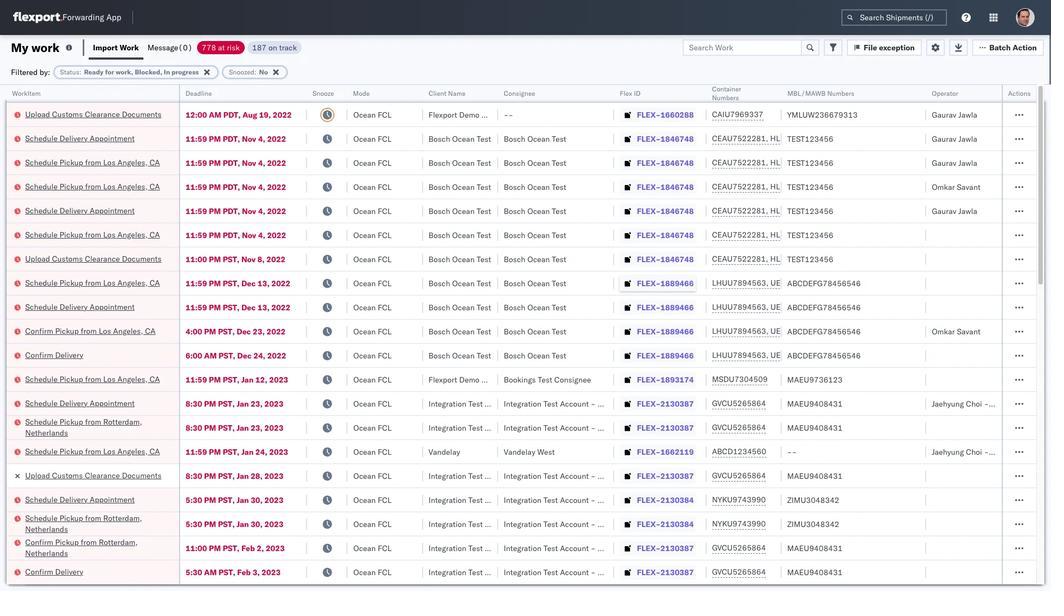 Task type: vqa. For each thing, say whether or not it's contained in the screenshot.
second Cascading on
no



Task type: locate. For each thing, give the bounding box(es) containing it.
8:30 pm pst, jan 23, 2023 up 11:59 pm pst, jan 24, 2023
[[186, 423, 284, 433]]

1 karl from the top
[[598, 399, 612, 409]]

flex-2130384
[[637, 496, 694, 505], [637, 520, 694, 529]]

1 vertical spatial omkar savant
[[932, 327, 981, 337]]

2 13, from the top
[[258, 303, 270, 313]]

confirm delivery link down confirm pickup from rotterdam, netherlands
[[25, 567, 83, 578]]

2 vertical spatial 23,
[[251, 423, 263, 433]]

1 vertical spatial 2130384
[[661, 520, 694, 529]]

los inside button
[[99, 326, 111, 336]]

demo for bookings
[[460, 375, 480, 385]]

0 vertical spatial 5:30 pm pst, jan 30, 2023
[[186, 496, 284, 505]]

forwarding app link
[[13, 12, 121, 23]]

(0)
[[178, 42, 193, 52]]

risk
[[227, 42, 240, 52]]

24,
[[254, 351, 266, 361], [256, 447, 268, 457]]

0 vertical spatial flex-2130384
[[637, 496, 694, 505]]

dec down 11:00 pm pst, nov 8, 2022
[[242, 279, 256, 288]]

1 vertical spatial 24,
[[256, 447, 268, 457]]

3 schedule pickup from los angeles, ca from the top
[[25, 230, 160, 240]]

1 vertical spatial nyku9743990
[[713, 519, 766, 529]]

flexport demo consignee
[[429, 110, 519, 120], [429, 375, 519, 385]]

5:30 pm pst, jan 30, 2023 up 11:00 pm pst, feb 2, 2023
[[186, 520, 284, 529]]

upload customs clearance documents
[[25, 109, 162, 119], [25, 254, 162, 264], [25, 471, 162, 481]]

2023 right 28,
[[265, 471, 284, 481]]

jan up 11:59 pm pst, jan 24, 2023
[[237, 423, 249, 433]]

rotterdam, for 8:30 pm pst, jan 23, 2023
[[103, 417, 142, 427]]

lhuu7894563,
[[713, 278, 769, 288], [713, 302, 769, 312], [713, 327, 769, 336], [713, 351, 769, 360]]

integration for schedule delivery appointment link associated with 8:30 pm pst, jan 23, 2023
[[504, 399, 542, 409]]

2022
[[273, 110, 292, 120], [267, 134, 286, 144], [267, 158, 286, 168], [267, 182, 286, 192], [267, 206, 286, 216], [267, 230, 286, 240], [267, 254, 286, 264], [272, 279, 291, 288], [272, 303, 291, 313], [267, 327, 286, 337], [267, 351, 286, 361]]

ca for 4th schedule pickup from los angeles, ca "link" from the bottom
[[150, 230, 160, 240]]

angeles, for sixth schedule pickup from los angeles, ca "link" from the bottom
[[118, 157, 148, 167]]

confirm for confirm pickup from rotterdam, netherlands 'button'
[[25, 538, 53, 548]]

1 horizontal spatial vandelay
[[504, 447, 536, 457]]

: left ready
[[79, 68, 81, 76]]

pickup inside confirm pickup from rotterdam, netherlands
[[55, 538, 79, 548]]

schedule pickup from rotterdam, netherlands link
[[25, 417, 165, 439], [25, 513, 165, 535]]

1 horizontal spatial :
[[255, 68, 257, 76]]

23, up 11:59 pm pst, jan 24, 2023
[[251, 423, 263, 433]]

confirm for the confirm pickup from los angeles, ca button
[[25, 326, 53, 336]]

resize handle column header
[[166, 85, 179, 592], [294, 85, 308, 592], [335, 85, 348, 592], [410, 85, 423, 592], [485, 85, 499, 592], [601, 85, 614, 592], [694, 85, 707, 592], [769, 85, 782, 592], [914, 85, 927, 592], [989, 85, 1002, 592], [1024, 85, 1037, 592]]

am right 6:00
[[204, 351, 217, 361]]

3 gaurav from the top
[[932, 158, 957, 168]]

angeles, for fifth schedule pickup from los angeles, ca "link" from the bottom of the page
[[118, 182, 148, 191]]

2 : from the left
[[255, 68, 257, 76]]

7 fcl from the top
[[378, 254, 392, 264]]

0 vertical spatial rotterdam,
[[103, 417, 142, 427]]

confirm for 2nd confirm delivery button from the bottom of the page
[[25, 350, 53, 360]]

flex-1660288 button
[[620, 107, 696, 122], [620, 107, 696, 122]]

gvcu5265864 for schedule pickup from rotterdam, netherlands
[[713, 423, 766, 433]]

2 omkar from the top
[[932, 327, 956, 337]]

:
[[79, 68, 81, 76], [255, 68, 257, 76]]

2 vertical spatial upload customs clearance documents
[[25, 471, 162, 481]]

1 vertical spatial netherlands
[[25, 525, 68, 534]]

integration for schedule pickup from rotterdam, netherlands 'link' related to 8:30
[[504, 423, 542, 433]]

0 vertical spatial demo
[[460, 110, 480, 120]]

2023 right 12,
[[269, 375, 288, 385]]

30, down 28,
[[251, 496, 263, 505]]

12:00
[[186, 110, 207, 120]]

11 fcl from the top
[[378, 351, 392, 361]]

ca inside button
[[145, 326, 156, 336]]

resize handle column header for consignee
[[601, 85, 614, 592]]

1 vertical spatial rotterdam,
[[103, 514, 142, 523]]

nov
[[242, 134, 256, 144], [242, 158, 256, 168], [242, 182, 256, 192], [242, 206, 256, 216], [242, 230, 256, 240], [242, 254, 256, 264]]

feb left 2,
[[242, 544, 255, 554]]

1 vertical spatial 30,
[[251, 520, 263, 529]]

5 test123456 from the top
[[788, 230, 834, 240]]

am right '12:00'
[[209, 110, 222, 120]]

karl for schedule delivery appointment link associated with 8:30 pm pst, jan 23, 2023
[[598, 399, 612, 409]]

11:59 for 1st schedule pickup from los angeles, ca "link" from the bottom
[[186, 447, 207, 457]]

upload for first upload customs clearance documents link
[[25, 109, 50, 119]]

1 vertical spatial confirm delivery button
[[25, 567, 83, 579]]

5:30 down 11:00 pm pst, feb 2, 2023
[[186, 568, 202, 578]]

pickup for confirm pickup from rotterdam, netherlands link
[[55, 538, 79, 548]]

3 schedule pickup from los angeles, ca link from the top
[[25, 229, 160, 240]]

0 horizontal spatial :
[[79, 68, 81, 76]]

flex-1889466
[[637, 279, 694, 288], [637, 303, 694, 313], [637, 327, 694, 337], [637, 351, 694, 361]]

angeles,
[[118, 157, 148, 167], [118, 182, 148, 191], [118, 230, 148, 240], [118, 278, 148, 288], [113, 326, 143, 336], [118, 374, 148, 384], [118, 447, 148, 457]]

11:59 for second schedule pickup from los angeles, ca "link" from the bottom of the page
[[186, 375, 207, 385]]

5:30 pm pst, jan 30, 2023 down 8:30 pm pst, jan 28, 2023
[[186, 496, 284, 505]]

2,
[[257, 544, 264, 554]]

0 vertical spatial 13,
[[258, 279, 270, 288]]

1 vertical spatial 5:30 pm pst, jan 30, 2023
[[186, 520, 284, 529]]

2130387 for schedule pickup from rotterdam, netherlands
[[661, 423, 694, 433]]

4 1846748 from the top
[[661, 206, 694, 216]]

9 flex- from the top
[[637, 303, 661, 313]]

name
[[448, 89, 466, 98]]

2 8:30 from the top
[[186, 423, 202, 433]]

confirm delivery for 2nd confirm delivery button from the bottom of the page confirm delivery "link"
[[25, 350, 83, 360]]

4 lhuu7894563, from the top
[[713, 351, 769, 360]]

msdu7304509
[[713, 375, 768, 385]]

0 vertical spatial 8:30
[[186, 399, 202, 409]]

jan left 28,
[[237, 471, 249, 481]]

10 fcl from the top
[[378, 327, 392, 337]]

1 vertical spatial flex-2130384
[[637, 520, 694, 529]]

30,
[[251, 496, 263, 505], [251, 520, 263, 529]]

0 vertical spatial savant
[[958, 182, 981, 192]]

pm for schedule pickup from rotterdam, netherlands 'link' corresponding to 5:30
[[204, 520, 216, 529]]

1 vertical spatial flexport demo consignee
[[429, 375, 519, 385]]

2023 right 2,
[[266, 544, 285, 554]]

4:00
[[186, 327, 202, 337]]

0 vertical spatial flexport
[[429, 110, 458, 120]]

resize handle column header for mbl/mawb numbers
[[914, 85, 927, 592]]

numbers up ymluw236679313
[[828, 89, 855, 98]]

pst, up 8:30 pm pst, jan 28, 2023
[[223, 447, 240, 457]]

pm for second upload customs clearance documents link
[[209, 254, 221, 264]]

integration test account - karl lagerfeld for confirm delivery "link" for 1st confirm delivery button from the bottom of the page
[[504, 568, 647, 578]]

23,
[[253, 327, 265, 337], [251, 399, 263, 409], [251, 423, 263, 433]]

0 vertical spatial 30,
[[251, 496, 263, 505]]

dec
[[242, 279, 256, 288], [242, 303, 256, 313], [237, 327, 251, 337], [237, 351, 252, 361]]

5 resize handle column header from the left
[[485, 85, 499, 592]]

delivery for 1st schedule delivery appointment link from the bottom
[[60, 495, 88, 505]]

pickup for the confirm pickup from los angeles, ca link in the left of the page
[[55, 326, 79, 336]]

0 vertical spatial am
[[209, 110, 222, 120]]

23, down 12,
[[251, 399, 263, 409]]

0 vertical spatial zimu3048342
[[788, 496, 840, 505]]

0 vertical spatial omkar savant
[[932, 182, 981, 192]]

dec up 4:00 pm pst, dec 23, 2022 on the left bottom
[[242, 303, 256, 313]]

7 11:59 from the top
[[186, 303, 207, 313]]

2 customs from the top
[[52, 254, 83, 264]]

1 lhuu7894563, from the top
[[713, 278, 769, 288]]

6 hlxu8034992 from the top
[[829, 254, 882, 264]]

0 vertical spatial 2130384
[[661, 496, 694, 505]]

ceau7522281, hlxu6269489, hlxu8034992 for fifth schedule pickup from los angeles, ca "link" from the bottom of the page
[[713, 182, 882, 192]]

8:30 up 11:59 pm pst, jan 24, 2023
[[186, 423, 202, 433]]

ca
[[150, 157, 160, 167], [150, 182, 160, 191], [150, 230, 160, 240], [150, 278, 160, 288], [145, 326, 156, 336], [150, 374, 160, 384], [150, 447, 160, 457]]

1 vertical spatial am
[[204, 351, 217, 361]]

5 karl from the top
[[598, 520, 612, 529]]

1 uetu5238478 from the top
[[771, 278, 824, 288]]

pst, up 5:30 am pst, feb 3, 2023 on the bottom
[[223, 544, 240, 554]]

0 vertical spatial 24,
[[254, 351, 266, 361]]

2 vertical spatial customs
[[52, 471, 83, 481]]

1 30, from the top
[[251, 496, 263, 505]]

1 horizontal spatial --
[[788, 447, 797, 457]]

schedule delivery appointment for 8:30 pm pst, jan 23, 2023
[[25, 399, 135, 408]]

1 flex-1846748 from the top
[[637, 134, 694, 144]]

8:30 pm pst, jan 23, 2023 down 11:59 pm pst, jan 12, 2023 at left bottom
[[186, 399, 284, 409]]

ceau7522281, hlxu6269489, hlxu8034992 for sixth schedule pickup from los angeles, ca "link" from the bottom
[[713, 158, 882, 168]]

2 hlxu8034992 from the top
[[829, 158, 882, 168]]

0 vertical spatial schedule pickup from rotterdam, netherlands
[[25, 417, 142, 438]]

2 vertical spatial rotterdam,
[[99, 538, 138, 548]]

0 vertical spatial upload customs clearance documents
[[25, 109, 162, 119]]

0 vertical spatial schedule pickup from rotterdam, netherlands link
[[25, 417, 165, 439]]

2 demo from the top
[[460, 375, 480, 385]]

schedule delivery appointment link for 11:59 pm pdt, nov 4, 2022
[[25, 205, 135, 216]]

mbl/mawb
[[788, 89, 826, 98]]

1 integration test account - karl lagerfeld from the top
[[504, 399, 647, 409]]

1 : from the left
[[79, 68, 81, 76]]

netherlands inside confirm pickup from rotterdam, netherlands
[[25, 549, 68, 559]]

2 upload customs clearance documents button from the top
[[25, 253, 162, 265]]

pst, up 11:00 pm pst, feb 2, 2023
[[218, 520, 235, 529]]

1 upload from the top
[[25, 109, 50, 119]]

12 schedule from the top
[[25, 495, 58, 505]]

2 vertical spatial netherlands
[[25, 549, 68, 559]]

confirm delivery button down the confirm pickup from los angeles, ca button
[[25, 350, 83, 362]]

2 test123456 from the top
[[788, 158, 834, 168]]

ceau7522281, for fifth schedule pickup from los angeles, ca "link" from the bottom of the page
[[713, 182, 769, 192]]

flex-2130387 for schedule pickup from rotterdam, netherlands
[[637, 423, 694, 433]]

action
[[1013, 42, 1038, 52]]

5 integration from the top
[[504, 520, 542, 529]]

11:59 pm pst, dec 13, 2022
[[186, 279, 291, 288], [186, 303, 291, 313]]

5 flex-1846748 from the top
[[637, 230, 694, 240]]

resize handle column header for deadline
[[294, 85, 308, 592]]

pm for schedule delivery appointment link related to 11:59 pm pdt, nov 4, 2022
[[209, 206, 221, 216]]

1 schedule pickup from rotterdam, netherlands from the top
[[25, 417, 142, 438]]

4 fcl from the top
[[378, 182, 392, 192]]

schedule pickup from los angeles, ca button
[[25, 157, 160, 169], [25, 181, 160, 193], [25, 229, 160, 241], [25, 277, 160, 290], [25, 374, 160, 386], [25, 446, 160, 458]]

netherlands for 5:30
[[25, 525, 68, 534]]

upload
[[25, 109, 50, 119], [25, 254, 50, 264], [25, 471, 50, 481]]

flexport demo consignee for bookings
[[429, 375, 519, 385]]

4 schedule from the top
[[25, 206, 58, 216]]

2 confirm delivery button from the top
[[25, 567, 83, 579]]

jaehyung choi - test origin agent
[[932, 399, 1052, 409]]

1 vertical spatial zimu3048342
[[788, 520, 840, 529]]

5 schedule from the top
[[25, 230, 58, 240]]

11:00 pm pst, nov 8, 2022
[[186, 254, 286, 264]]

rotterdam,
[[103, 417, 142, 427], [103, 514, 142, 523], [99, 538, 138, 548]]

1846748 for fifth schedule pickup from los angeles, ca "link" from the bottom of the page
[[661, 182, 694, 192]]

2 omkar savant from the top
[[932, 327, 981, 337]]

2 schedule pickup from rotterdam, netherlands button from the top
[[25, 513, 165, 536]]

angeles, for the confirm pickup from los angeles, ca link in the left of the page
[[113, 326, 143, 336]]

flex-1662119
[[637, 447, 694, 457]]

schedule pickup from los angeles, ca
[[25, 157, 160, 167], [25, 182, 160, 191], [25, 230, 160, 240], [25, 278, 160, 288], [25, 374, 160, 384], [25, 447, 160, 457]]

8:30
[[186, 399, 202, 409], [186, 423, 202, 433], [186, 471, 202, 481]]

los for 1st schedule pickup from los angeles, ca "link" from the bottom
[[103, 447, 116, 457]]

778
[[202, 42, 216, 52]]

0 vertical spatial confirm delivery link
[[25, 350, 83, 361]]

los for the confirm pickup from los angeles, ca link in the left of the page
[[99, 326, 111, 336]]

by:
[[40, 67, 50, 77]]

9 ocean fcl from the top
[[354, 303, 392, 313]]

4 integration test account - karl lagerfeld from the top
[[504, 496, 647, 505]]

1 vertical spatial documents
[[122, 254, 162, 264]]

1 8:30 from the top
[[186, 399, 202, 409]]

19 fcl from the top
[[378, 544, 392, 554]]

2023
[[269, 375, 288, 385], [265, 399, 284, 409], [265, 423, 284, 433], [269, 447, 288, 457], [265, 471, 284, 481], [265, 496, 284, 505], [265, 520, 284, 529], [266, 544, 285, 554], [262, 568, 281, 578]]

8:30 down 11:59 pm pst, jan 24, 2023
[[186, 471, 202, 481]]

1 vertical spatial flexport
[[429, 375, 458, 385]]

1 ceau7522281, hlxu6269489, hlxu8034992 from the top
[[713, 134, 882, 144]]

pm for schedule delivery appointment link associated with 8:30 pm pst, jan 23, 2023
[[204, 399, 216, 409]]

23, for schedule pickup from rotterdam, netherlands
[[251, 423, 263, 433]]

1 vertical spatial upload customs clearance documents
[[25, 254, 162, 264]]

vandelay for vandelay west
[[504, 447, 536, 457]]

vandelay for vandelay
[[429, 447, 460, 457]]

pst, down 11:59 pm pst, jan 12, 2023 at left bottom
[[218, 399, 235, 409]]

pst, down 11:00 pm pst, feb 2, 2023
[[219, 568, 235, 578]]

-- right abcd1234560
[[788, 447, 797, 457]]

1 vertical spatial 8:30
[[186, 423, 202, 433]]

1 vertical spatial feb
[[237, 568, 251, 578]]

integration test account - karl lagerfeld for confirm pickup from rotterdam, netherlands link
[[504, 544, 647, 554]]

clearance
[[85, 109, 120, 119], [85, 254, 120, 264], [85, 471, 120, 481]]

19 ocean fcl from the top
[[354, 544, 392, 554]]

flex-1893174 button
[[620, 372, 696, 388], [620, 372, 696, 388]]

2 vertical spatial 8:30
[[186, 471, 202, 481]]

2 vertical spatial am
[[204, 568, 217, 578]]

1 vertical spatial schedule pickup from rotterdam, netherlands
[[25, 514, 142, 534]]

4 hlxu6269489, from the top
[[771, 206, 827, 216]]

16 ocean fcl from the top
[[354, 471, 392, 481]]

5 fcl from the top
[[378, 206, 392, 216]]

1 vertical spatial upload customs clearance documents button
[[25, 253, 162, 265]]

13, up 4:00 pm pst, dec 23, 2022 on the left bottom
[[258, 303, 270, 313]]

12 ocean fcl from the top
[[354, 375, 392, 385]]

flex-2130384 button
[[620, 493, 696, 508], [620, 493, 696, 508], [620, 517, 696, 532], [620, 517, 696, 532]]

2 vertical spatial upload
[[25, 471, 50, 481]]

app
[[106, 12, 121, 23]]

3 ceau7522281, from the top
[[713, 182, 769, 192]]

1 vertical spatial demo
[[460, 375, 480, 385]]

pst, down 6:00 am pst, dec 24, 2022 at left
[[223, 375, 240, 385]]

10 flex- from the top
[[637, 327, 661, 337]]

confirm delivery
[[25, 350, 83, 360], [25, 567, 83, 577]]

am
[[209, 110, 222, 120], [204, 351, 217, 361], [204, 568, 217, 578]]

west
[[538, 447, 555, 457]]

5 ceau7522281, from the top
[[713, 230, 769, 240]]

0 vertical spatial confirm delivery button
[[25, 350, 83, 362]]

2023 right 3,
[[262, 568, 281, 578]]

1 vertical spatial upload customs clearance documents link
[[25, 253, 162, 264]]

numbers down container at the top right of page
[[713, 94, 740, 102]]

4 gvcu5265864 from the top
[[713, 543, 766, 553]]

snoozed
[[229, 68, 255, 76]]

confirm pickup from los angeles, ca
[[25, 326, 156, 336]]

2 flex-2130384 from the top
[[637, 520, 694, 529]]

schedule pickup from rotterdam, netherlands for 8:30 pm pst, jan 23, 2023
[[25, 417, 142, 438]]

pst, up 4:00 pm pst, dec 23, 2022 on the left bottom
[[223, 303, 240, 313]]

jan
[[242, 375, 254, 385], [237, 399, 249, 409], [237, 423, 249, 433], [242, 447, 254, 457], [237, 471, 249, 481], [237, 496, 249, 505], [237, 520, 249, 529]]

gvcu5265864 for schedule delivery appointment
[[713, 399, 766, 409]]

1 vertical spatial confirm delivery
[[25, 567, 83, 577]]

1 vertical spatial omkar
[[932, 327, 956, 337]]

1 horizontal spatial numbers
[[828, 89, 855, 98]]

11:59 for 3rd schedule pickup from los angeles, ca "link" from the bottom
[[186, 279, 207, 288]]

dec up 6:00 am pst, dec 24, 2022 at left
[[237, 327, 251, 337]]

2130387 for confirm pickup from rotterdam, netherlands
[[661, 544, 694, 554]]

maeu9408431
[[788, 399, 843, 409], [788, 423, 843, 433], [788, 471, 843, 481], [788, 544, 843, 554], [788, 568, 843, 578]]

6 lagerfeld from the top
[[614, 544, 647, 554]]

11:59 pm pst, dec 13, 2022 down 11:00 pm pst, nov 8, 2022
[[186, 279, 291, 288]]

flexport
[[429, 110, 458, 120], [429, 375, 458, 385]]

schedule pickup from rotterdam, netherlands
[[25, 417, 142, 438], [25, 514, 142, 534]]

0 vertical spatial 11:00
[[186, 254, 207, 264]]

demo
[[460, 110, 480, 120], [460, 375, 480, 385]]

1 schedule pickup from los angeles, ca from the top
[[25, 157, 160, 167]]

1 vertical spatial 8:30 pm pst, jan 23, 2023
[[186, 423, 284, 433]]

4, for schedule delivery appointment link related to 11:59 pm pdt, nov 4, 2022
[[258, 206, 265, 216]]

maeu9736123
[[788, 375, 843, 385]]

am for 5:30
[[204, 568, 217, 578]]

vandelay
[[429, 447, 460, 457], [504, 447, 536, 457]]

1 flex-2130387 from the top
[[637, 399, 694, 409]]

23, up 6:00 am pst, dec 24, 2022 at left
[[253, 327, 265, 337]]

netherlands for 11:00
[[25, 549, 68, 559]]

2 vertical spatial documents
[[122, 471, 162, 481]]

jan down 8:30 pm pst, jan 28, 2023
[[237, 496, 249, 505]]

1 vertical spatial confirm delivery link
[[25, 567, 83, 578]]

1 lhuu7894563, uetu5238478 from the top
[[713, 278, 824, 288]]

upload for first upload customs clearance documents link from the bottom of the page
[[25, 471, 50, 481]]

11:59
[[186, 134, 207, 144], [186, 158, 207, 168], [186, 182, 207, 192], [186, 206, 207, 216], [186, 230, 207, 240], [186, 279, 207, 288], [186, 303, 207, 313], [186, 375, 207, 385], [186, 447, 207, 457]]

2 vertical spatial clearance
[[85, 471, 120, 481]]

0 vertical spatial upload
[[25, 109, 50, 119]]

mbl/mawb numbers
[[788, 89, 855, 98]]

5:30 up 11:00 pm pst, feb 2, 2023
[[186, 520, 202, 529]]

30, up 2,
[[251, 520, 263, 529]]

0 vertical spatial feb
[[242, 544, 255, 554]]

angeles, inside button
[[113, 326, 143, 336]]

integration test account - karl lagerfeld for schedule pickup from rotterdam, netherlands 'link' related to 8:30
[[504, 423, 647, 433]]

file exception button
[[847, 39, 923, 56], [847, 39, 923, 56]]

pickup for 3rd schedule pickup from los angeles, ca "link" from the bottom
[[60, 278, 83, 288]]

19 flex- from the top
[[637, 544, 661, 554]]

ca for sixth schedule pickup from los angeles, ca "link" from the bottom
[[150, 157, 160, 167]]

2 schedule delivery appointment from the top
[[25, 206, 135, 216]]

1 vertical spatial 23,
[[251, 399, 263, 409]]

0 horizontal spatial --
[[504, 110, 514, 120]]

7 ocean fcl from the top
[[354, 254, 392, 264]]

5:30 down 8:30 pm pst, jan 28, 2023
[[186, 496, 202, 505]]

schedule delivery appointment for 11:59 pm pdt, nov 4, 2022
[[25, 206, 135, 216]]

0 horizontal spatial vandelay
[[429, 447, 460, 457]]

0 vertical spatial documents
[[122, 109, 162, 119]]

0 vertical spatial 8:30 pm pst, jan 23, 2023
[[186, 399, 284, 409]]

11:59 pm pst, dec 13, 2022 up 4:00 pm pst, dec 23, 2022 on the left bottom
[[186, 303, 291, 313]]

confirm delivery down confirm pickup from rotterdam, netherlands
[[25, 567, 83, 577]]

test
[[477, 134, 491, 144], [552, 134, 567, 144], [477, 158, 491, 168], [552, 158, 567, 168], [477, 182, 491, 192], [552, 182, 567, 192], [477, 206, 491, 216], [552, 206, 567, 216], [477, 230, 491, 240], [552, 230, 567, 240], [477, 254, 491, 264], [552, 254, 567, 264], [477, 279, 491, 288], [552, 279, 567, 288], [477, 303, 491, 313], [552, 303, 567, 313], [477, 327, 491, 337], [552, 327, 567, 337], [477, 351, 491, 361], [552, 351, 567, 361], [538, 375, 553, 385], [544, 399, 558, 409], [992, 399, 1006, 409], [544, 423, 558, 433], [544, 471, 558, 481], [544, 496, 558, 505], [544, 520, 558, 529], [544, 544, 558, 554], [544, 568, 558, 578]]

angeles, for second schedule pickup from los angeles, ca "link" from the bottom of the page
[[118, 374, 148, 384]]

jan down 11:59 pm pst, jan 12, 2023 at left bottom
[[237, 399, 249, 409]]

nov for fifth schedule pickup from los angeles, ca "link" from the bottom of the page
[[242, 182, 256, 192]]

nov for second upload customs clearance documents link
[[242, 254, 256, 264]]

0 vertical spatial nyku9743990
[[713, 495, 766, 505]]

0 vertical spatial upload customs clearance documents button
[[25, 109, 162, 121]]

3 lagerfeld from the top
[[614, 471, 647, 481]]

track
[[279, 42, 297, 52]]

0 vertical spatial upload customs clearance documents link
[[25, 109, 162, 120]]

demo left bookings
[[460, 375, 480, 385]]

Search Shipments (/) text field
[[842, 9, 948, 26]]

flexport demo consignee for -
[[429, 110, 519, 120]]

: for snoozed
[[255, 68, 257, 76]]

appointment for 11:59 pm pdt, nov 4, 2022
[[90, 206, 135, 216]]

187
[[252, 42, 267, 52]]

13 schedule from the top
[[25, 514, 58, 523]]

1 vertical spatial schedule pickup from rotterdam, netherlands link
[[25, 513, 165, 535]]

8:30 down 6:00
[[186, 399, 202, 409]]

2 jawla from the top
[[959, 134, 978, 144]]

rotterdam, inside confirm pickup from rotterdam, netherlands
[[99, 538, 138, 548]]

6 flex- from the top
[[637, 230, 661, 240]]

0 vertical spatial confirm delivery
[[25, 350, 83, 360]]

1 vertical spatial customs
[[52, 254, 83, 264]]

pm for second schedule pickup from los angeles, ca "link" from the bottom of the page
[[209, 375, 221, 385]]

0 vertical spatial flexport demo consignee
[[429, 110, 519, 120]]

confirm delivery link down the confirm pickup from los angeles, ca button
[[25, 350, 83, 361]]

12:00 am pdt, aug 19, 2022
[[186, 110, 292, 120]]

lagerfeld for schedule delivery appointment link associated with 8:30 pm pst, jan 23, 2023
[[614, 399, 647, 409]]

delivery
[[60, 133, 88, 143], [60, 206, 88, 216], [60, 302, 88, 312], [55, 350, 83, 360], [60, 399, 88, 408], [60, 495, 88, 505], [55, 567, 83, 577]]

7 karl from the top
[[598, 568, 612, 578]]

jan left 12,
[[242, 375, 254, 385]]

omkar savant for ceau7522281, hlxu6269489, hlxu8034992
[[932, 182, 981, 192]]

18 fcl from the top
[[378, 520, 392, 529]]

ca for fifth schedule pickup from los angeles, ca "link" from the bottom of the page
[[150, 182, 160, 191]]

1 schedule pickup from rotterdam, netherlands button from the top
[[25, 417, 165, 440]]

1 jawla from the top
[[959, 110, 978, 120]]

1 vertical spatial schedule pickup from rotterdam, netherlands button
[[25, 513, 165, 536]]

2 ocean fcl from the top
[[354, 134, 392, 144]]

0 vertical spatial netherlands
[[25, 428, 68, 438]]

1 vertical spatial 13,
[[258, 303, 270, 313]]

0 vertical spatial customs
[[52, 109, 83, 119]]

lagerfeld for schedule pickup from rotterdam, netherlands 'link' corresponding to 5:30
[[614, 520, 647, 529]]

1 resize handle column header from the left
[[166, 85, 179, 592]]

ceau7522281, for schedule delivery appointment link related to 11:59 pm pdt, nov 4, 2022
[[713, 206, 769, 216]]

in
[[164, 68, 170, 76]]

8 flex- from the top
[[637, 279, 661, 288]]

message
[[148, 42, 178, 52]]

numbers inside container numbers
[[713, 94, 740, 102]]

feb left 3,
[[237, 568, 251, 578]]

karl for schedule pickup from rotterdam, netherlands 'link' corresponding to 5:30
[[598, 520, 612, 529]]

1 vertical spatial savant
[[958, 327, 981, 337]]

no
[[259, 68, 268, 76]]

jan up 28,
[[242, 447, 254, 457]]

2 schedule pickup from rotterdam, netherlands link from the top
[[25, 513, 165, 535]]

demo down "name"
[[460, 110, 480, 120]]

flex-2130387 for schedule delivery appointment
[[637, 399, 694, 409]]

confirm inside confirm pickup from rotterdam, netherlands
[[25, 538, 53, 548]]

1 vertical spatial 11:00
[[186, 544, 207, 554]]

los for 4th schedule pickup from los angeles, ca "link" from the bottom
[[103, 230, 116, 240]]

2 confirm delivery link from the top
[[25, 567, 83, 578]]

confirm delivery down the confirm pickup from los angeles, ca button
[[25, 350, 83, 360]]

confirm delivery button down confirm pickup from rotterdam, netherlands
[[25, 567, 83, 579]]

appointment for 8:30 pm pst, jan 23, 2023
[[90, 399, 135, 408]]

flex-1662119 button
[[620, 445, 696, 460], [620, 445, 696, 460]]

4, for sixth schedule pickup from los angeles, ca "link" from the bottom
[[258, 158, 265, 168]]

1 vertical spatial 11:59 pm pst, dec 13, 2022
[[186, 303, 291, 313]]

0 horizontal spatial numbers
[[713, 94, 740, 102]]

flex-2130387
[[637, 399, 694, 409], [637, 423, 694, 433], [637, 471, 694, 481], [637, 544, 694, 554], [637, 568, 694, 578]]

am down 11:00 pm pst, feb 2, 2023
[[204, 568, 217, 578]]

jan up 11:00 pm pst, feb 2, 2023
[[237, 520, 249, 529]]

-- down consignee button
[[504, 110, 514, 120]]

maeu9408431 for confirm delivery
[[788, 568, 843, 578]]

gaurav
[[932, 110, 957, 120], [932, 134, 957, 144], [932, 158, 957, 168], [932, 206, 957, 216]]

schedule
[[25, 133, 58, 143], [25, 157, 58, 167], [25, 182, 58, 191], [25, 206, 58, 216], [25, 230, 58, 240], [25, 278, 58, 288], [25, 302, 58, 312], [25, 374, 58, 384], [25, 399, 58, 408], [25, 417, 58, 427], [25, 447, 58, 457], [25, 495, 58, 505], [25, 514, 58, 523]]

flex-1893174
[[637, 375, 694, 385]]

0 vertical spatial clearance
[[85, 109, 120, 119]]

2 abcdefg78456546 from the top
[[788, 303, 861, 313]]

schedule delivery appointment button for 11:59 pm pdt, nov 4, 2022
[[25, 205, 135, 217]]

24, up 12,
[[254, 351, 266, 361]]

2 schedule pickup from los angeles, ca link from the top
[[25, 181, 160, 192]]

status : ready for work, blocked, in progress
[[60, 68, 199, 76]]

24, up 28,
[[256, 447, 268, 457]]

ceau7522281, hlxu6269489, hlxu8034992 for second upload customs clearance documents link
[[713, 254, 882, 264]]

778 at risk
[[202, 42, 240, 52]]

13, down 8,
[[258, 279, 270, 288]]

0 vertical spatial 5:30
[[186, 496, 202, 505]]

2 zimu3048342 from the top
[[788, 520, 840, 529]]

1 confirm delivery button from the top
[[25, 350, 83, 362]]

1 vertical spatial 5:30
[[186, 520, 202, 529]]

2 vertical spatial 5:30
[[186, 568, 202, 578]]

0 vertical spatial 11:59 pm pst, dec 13, 2022
[[186, 279, 291, 288]]

0 vertical spatial omkar
[[932, 182, 956, 192]]

1 vertical spatial upload
[[25, 254, 50, 264]]

2 flex-2130387 from the top
[[637, 423, 694, 433]]

pm for schedule delivery appointment link related to 11:59 pm pst, dec 13, 2022
[[209, 303, 221, 313]]

: left no
[[255, 68, 257, 76]]

2 vertical spatial upload customs clearance documents link
[[25, 470, 162, 481]]

8 11:59 from the top
[[186, 375, 207, 385]]

1 vertical spatial clearance
[[85, 254, 120, 264]]

hlxu6269489,
[[771, 134, 827, 144], [771, 158, 827, 168], [771, 182, 827, 192], [771, 206, 827, 216], [771, 230, 827, 240], [771, 254, 827, 264]]

flex-1846748 button
[[620, 131, 696, 147], [620, 131, 696, 147], [620, 155, 696, 171], [620, 155, 696, 171], [620, 179, 696, 195], [620, 179, 696, 195], [620, 204, 696, 219], [620, 204, 696, 219], [620, 228, 696, 243], [620, 228, 696, 243], [620, 252, 696, 267], [620, 252, 696, 267]]

5:30 am pst, feb 3, 2023
[[186, 568, 281, 578]]

resize handle column header for flex id
[[694, 85, 707, 592]]

0 vertical spatial schedule pickup from rotterdam, netherlands button
[[25, 417, 165, 440]]



Task type: describe. For each thing, give the bounding box(es) containing it.
pm for fifth schedule pickup from los angeles, ca "link" from the bottom of the page
[[209, 182, 221, 192]]

from inside confirm pickup from rotterdam, netherlands
[[81, 538, 97, 548]]

angeles, for 1st schedule pickup from los angeles, ca "link" from the bottom
[[118, 447, 148, 457]]

for
[[105, 68, 114, 76]]

abcd1234560
[[713, 447, 767, 457]]

6 hlxu6269489, from the top
[[771, 254, 827, 264]]

file
[[864, 42, 878, 52]]

pm for sixth schedule pickup from los angeles, ca "link" from the bottom
[[209, 158, 221, 168]]

5 11:59 from the top
[[186, 230, 207, 240]]

flexport for --
[[429, 110, 458, 120]]

ca for 3rd schedule pickup from los angeles, ca "link" from the bottom
[[150, 278, 160, 288]]

5 schedule pickup from los angeles, ca link from the top
[[25, 374, 160, 385]]

schedule delivery appointment for 11:59 pm pst, dec 13, 2022
[[25, 302, 135, 312]]

snoozed : no
[[229, 68, 268, 76]]

pst, down 8:30 pm pst, jan 28, 2023
[[218, 496, 235, 505]]

schedule delivery appointment link for 11:59 pm pst, dec 13, 2022
[[25, 302, 135, 313]]

11 schedule from the top
[[25, 447, 58, 457]]

flex id
[[620, 89, 641, 98]]

1 flex-1889466 from the top
[[637, 279, 694, 288]]

schedule pickup from rotterdam, netherlands for 5:30 pm pst, jan 30, 2023
[[25, 514, 142, 534]]

2 upload customs clearance documents from the top
[[25, 254, 162, 264]]

3 lhuu7894563, uetu5238478 from the top
[[713, 327, 824, 336]]

ymluw236679313
[[788, 110, 858, 120]]

5 schedule pickup from los angeles, ca button from the top
[[25, 374, 160, 386]]

20 ocean fcl from the top
[[354, 568, 392, 578]]

1 appointment from the top
[[90, 133, 135, 143]]

import
[[93, 42, 118, 52]]

work
[[120, 42, 139, 52]]

3 jawla from the top
[[959, 158, 978, 168]]

karl for confirm pickup from rotterdam, netherlands link
[[598, 544, 612, 554]]

3 schedule pickup from los angeles, ca button from the top
[[25, 229, 160, 241]]

delivery for schedule delivery appointment link associated with 8:30 pm pst, jan 23, 2023
[[60, 399, 88, 408]]

mbl/mawb numbers button
[[782, 87, 916, 98]]

rotterdam, for 11:00 pm pst, feb 2, 2023
[[99, 538, 138, 548]]

1 4, from the top
[[258, 134, 265, 144]]

flex-2130387 for confirm pickup from rotterdam, netherlands
[[637, 544, 694, 554]]

3 flex-1889466 from the top
[[637, 327, 694, 337]]

3,
[[253, 568, 260, 578]]

omkar for lhuu7894563, uetu5238478
[[932, 327, 956, 337]]

5 4, from the top
[[258, 230, 265, 240]]

2130387 for schedule delivery appointment
[[661, 399, 694, 409]]

import work button
[[89, 35, 143, 60]]

container
[[713, 85, 742, 93]]

omkar for ceau7522281, hlxu6269489, hlxu8034992
[[932, 182, 956, 192]]

1 ocean fcl from the top
[[354, 110, 392, 120]]

delivery for confirm delivery "link" for 1st confirm delivery button from the bottom of the page
[[55, 567, 83, 577]]

6 flex-1846748 from the top
[[637, 254, 694, 264]]

mode button
[[348, 87, 412, 98]]

13 flex- from the top
[[637, 399, 661, 409]]

1 zimu3048342 from the top
[[788, 496, 840, 505]]

1 11:59 pm pdt, nov 4, 2022 from the top
[[186, 134, 286, 144]]

pst, left 8,
[[223, 254, 240, 264]]

3 ocean fcl from the top
[[354, 158, 392, 168]]

11:59 pm pst, jan 12, 2023
[[186, 375, 288, 385]]

3 test123456 from the top
[[788, 182, 834, 192]]

pst, up 6:00 am pst, dec 24, 2022 at left
[[218, 327, 235, 337]]

2 1889466 from the top
[[661, 303, 694, 313]]

snooze
[[313, 89, 335, 98]]

3 account from the top
[[560, 471, 589, 481]]

6 test123456 from the top
[[788, 254, 834, 264]]

3 resize handle column header from the left
[[335, 85, 348, 592]]

16 flex- from the top
[[637, 471, 661, 481]]

ready
[[84, 68, 104, 76]]

ceau7522281, for sixth schedule pickup from los angeles, ca "link" from the bottom
[[713, 158, 769, 168]]

17 ocean fcl from the top
[[354, 496, 392, 505]]

flex-1660288
[[637, 110, 694, 120]]

3 lhuu7894563, from the top
[[713, 327, 769, 336]]

2 upload customs clearance documents link from the top
[[25, 253, 162, 264]]

choi
[[967, 399, 983, 409]]

8:30 pm pst, jan 28, 2023
[[186, 471, 284, 481]]

confirm pickup from rotterdam, netherlands
[[25, 538, 138, 559]]

19,
[[259, 110, 271, 120]]

pst, down 11:00 pm pst, nov 8, 2022
[[223, 279, 240, 288]]

17 flex- from the top
[[637, 496, 661, 505]]

karl for schedule pickup from rotterdam, netherlands 'link' related to 8:30
[[598, 423, 612, 433]]

4, for fifth schedule pickup from los angeles, ca "link" from the bottom of the page
[[258, 182, 265, 192]]

1 ceau7522281, from the top
[[713, 134, 769, 144]]

4 schedule pickup from los angeles, ca link from the top
[[25, 277, 160, 288]]

2023 down 8:30 pm pst, jan 28, 2023
[[265, 496, 284, 505]]

dec up 11:59 pm pst, jan 12, 2023 at left bottom
[[237, 351, 252, 361]]

1 nyku9743990 from the top
[[713, 495, 766, 505]]

flexport. image
[[13, 12, 62, 23]]

los for 3rd schedule pickup from los angeles, ca "link" from the bottom
[[103, 278, 116, 288]]

feb for 2,
[[242, 544, 255, 554]]

3 hlxu8034992 from the top
[[829, 182, 882, 192]]

lagerfeld for confirm delivery "link" for 1st confirm delivery button from the bottom of the page
[[614, 568, 647, 578]]

schedule pickup from los angeles, ca for 1st schedule pickup from los angeles, ca "link" from the bottom
[[25, 447, 160, 457]]

confirm delivery link for 2nd confirm delivery button from the bottom of the page
[[25, 350, 83, 361]]

13, for schedule delivery appointment
[[258, 303, 270, 313]]

caiu7969337
[[713, 110, 764, 119]]

schedule delivery appointment button for 11:59 pm pst, dec 13, 2022
[[25, 302, 135, 314]]

pickup for fifth schedule pickup from los angeles, ca "link" from the bottom of the page
[[60, 182, 83, 191]]

flex id button
[[614, 87, 696, 98]]

11:00 for 11:00 pm pst, nov 8, 2022
[[186, 254, 207, 264]]

pst, up 11:59 pm pst, jan 24, 2023
[[218, 423, 235, 433]]

5 schedule delivery appointment from the top
[[25, 495, 135, 505]]

origin
[[1008, 399, 1029, 409]]

savant for ceau7522281, hlxu6269489, hlxu8034992
[[958, 182, 981, 192]]

3 gvcu5265864 from the top
[[713, 471, 766, 481]]

1 schedule delivery appointment button from the top
[[25, 133, 135, 145]]

4 gaurav from the top
[[932, 206, 957, 216]]

1846748 for sixth schedule pickup from los angeles, ca "link" from the bottom
[[661, 158, 694, 168]]

workitem button
[[7, 87, 168, 98]]

1 schedule from the top
[[25, 133, 58, 143]]

4:00 pm pst, dec 23, 2022
[[186, 327, 286, 337]]

12,
[[256, 375, 268, 385]]

1 schedule delivery appointment from the top
[[25, 133, 135, 143]]

maeu9408431 for confirm pickup from rotterdam, netherlands
[[788, 544, 843, 554]]

confirm pickup from los angeles, ca button
[[25, 326, 156, 338]]

numbers for mbl/mawb numbers
[[828, 89, 855, 98]]

15 fcl from the top
[[378, 447, 392, 457]]

2 documents from the top
[[122, 254, 162, 264]]

3 abcdefg78456546 from the top
[[788, 327, 861, 337]]

5 ceau7522281, hlxu6269489, hlxu8034992 from the top
[[713, 230, 882, 240]]

delivery for 2nd confirm delivery button from the bottom of the page confirm delivery "link"
[[55, 350, 83, 360]]

1 fcl from the top
[[378, 110, 392, 120]]

3 karl from the top
[[598, 471, 612, 481]]

6 account from the top
[[560, 544, 589, 554]]

3 customs from the top
[[52, 471, 83, 481]]

187 on track
[[252, 42, 297, 52]]

schedule pickup from rotterdam, netherlands link for 5:30
[[25, 513, 165, 535]]

forwarding app
[[62, 12, 121, 23]]

ca for 1st schedule pickup from los angeles, ca "link" from the bottom
[[150, 447, 160, 457]]

1846748 for second upload customs clearance documents link
[[661, 254, 694, 264]]

8,
[[258, 254, 265, 264]]

consignee inside button
[[504, 89, 536, 98]]

confirm pickup from los angeles, ca link
[[25, 326, 156, 337]]

operator
[[932, 89, 959, 98]]

4 1889466 from the top
[[661, 351, 694, 361]]

5:30 for schedule pickup from rotterdam, netherlands
[[186, 520, 202, 529]]

11:00 for 11:00 pm pst, feb 2, 2023
[[186, 544, 207, 554]]

client name
[[429, 89, 466, 98]]

bookings test consignee
[[504, 375, 591, 385]]

4 uetu5238478 from the top
[[771, 351, 824, 360]]

1 2130384 from the top
[[661, 496, 694, 505]]

3 fcl from the top
[[378, 158, 392, 168]]

2 lhuu7894563, uetu5238478 from the top
[[713, 302, 824, 312]]

my
[[11, 40, 28, 55]]

schedule pickup from los angeles, ca for second schedule pickup from los angeles, ca "link" from the bottom of the page
[[25, 374, 160, 384]]

gvcu5265864 for confirm pickup from rotterdam, netherlands
[[713, 543, 766, 553]]

3 gaurav jawla from the top
[[932, 158, 978, 168]]

2 2130384 from the top
[[661, 520, 694, 529]]

work
[[31, 40, 60, 55]]

progress
[[172, 68, 199, 76]]

netherlands for 8:30
[[25, 428, 68, 438]]

2023 up 11:00 pm pst, feb 2, 2023
[[265, 520, 284, 529]]

file exception
[[864, 42, 915, 52]]

pm for schedule pickup from rotterdam, netherlands 'link' related to 8:30
[[204, 423, 216, 433]]

6:00
[[186, 351, 202, 361]]

1 upload customs clearance documents button from the top
[[25, 109, 162, 121]]

24, for 2022
[[254, 351, 266, 361]]

0 vertical spatial 23,
[[253, 327, 265, 337]]

2 fcl from the top
[[378, 134, 392, 144]]

pm for confirm pickup from rotterdam, netherlands link
[[209, 544, 221, 554]]

5 11:59 pm pdt, nov 4, 2022 from the top
[[186, 230, 286, 240]]

schedule pickup from rotterdam, netherlands link for 8:30
[[25, 417, 165, 439]]

bookings
[[504, 375, 536, 385]]

4 ocean fcl from the top
[[354, 182, 392, 192]]

2023 up 11:59 pm pst, jan 24, 2023
[[265, 423, 284, 433]]

message (0)
[[148, 42, 193, 52]]

1 vertical spatial --
[[788, 447, 797, 457]]

1 schedule pickup from los angeles, ca button from the top
[[25, 157, 160, 169]]

integration for confirm delivery "link" for 1st confirm delivery button from the bottom of the page
[[504, 568, 542, 578]]

0 vertical spatial --
[[504, 110, 514, 120]]

2 gaurav jawla from the top
[[932, 134, 978, 144]]

2023 up 8:30 pm pst, jan 28, 2023
[[269, 447, 288, 457]]

schedule pickup from los angeles, ca for sixth schedule pickup from los angeles, ca "link" from the bottom
[[25, 157, 160, 167]]

7 flex- from the top
[[637, 254, 661, 264]]

batch action
[[990, 42, 1038, 52]]

pst, down 11:59 pm pst, jan 24, 2023
[[218, 471, 235, 481]]

savant for lhuu7894563, uetu5238478
[[958, 327, 981, 337]]

id
[[634, 89, 641, 98]]

at
[[218, 42, 225, 52]]

Search Work text field
[[683, 39, 802, 56]]

11:59 for schedule delivery appointment link related to 11:59 pm pst, dec 13, 2022
[[186, 303, 207, 313]]

workitem
[[12, 89, 41, 98]]

confirm delivery for confirm delivery "link" for 1st confirm delivery button from the bottom of the page
[[25, 567, 83, 577]]

schedule pickup from rotterdam, netherlands button for 8:30 pm pst, jan 23, 2023
[[25, 417, 165, 440]]

2 11:59 pm pdt, nov 4, 2022 from the top
[[186, 158, 286, 168]]

filtered by:
[[11, 67, 50, 77]]

flexport for bookings test consignee
[[429, 375, 458, 385]]

forwarding
[[62, 12, 104, 23]]

client
[[429, 89, 447, 98]]

1 hlxu8034992 from the top
[[829, 134, 882, 144]]

from inside button
[[81, 326, 97, 336]]

12 fcl from the top
[[378, 375, 392, 385]]

1 upload customs clearance documents link from the top
[[25, 109, 162, 120]]

pst, down 4:00 pm pst, dec 23, 2022 on the left bottom
[[219, 351, 235, 361]]

filtered
[[11, 67, 38, 77]]

4 account from the top
[[560, 496, 589, 505]]

exception
[[880, 42, 915, 52]]

blocked,
[[135, 68, 162, 76]]

1 customs from the top
[[52, 109, 83, 119]]

status
[[60, 68, 79, 76]]

flex
[[620, 89, 632, 98]]

batch action button
[[973, 39, 1045, 56]]

5 flex- from the top
[[637, 206, 661, 216]]

jaehyung
[[932, 399, 965, 409]]

mode
[[354, 89, 370, 98]]

feb for 3,
[[237, 568, 251, 578]]

11:00 pm pst, feb 2, 2023
[[186, 544, 285, 554]]

1 clearance from the top
[[85, 109, 120, 119]]

confirm for 1st confirm delivery button from the bottom of the page
[[25, 567, 53, 577]]

3 flex-1846748 from the top
[[637, 182, 694, 192]]

1846748 for schedule delivery appointment link related to 11:59 pm pdt, nov 4, 2022
[[661, 206, 694, 216]]

2023 down 12,
[[265, 399, 284, 409]]

integration for schedule pickup from rotterdam, netherlands 'link' corresponding to 5:30
[[504, 520, 542, 529]]

6:00 am pst, dec 24, 2022
[[186, 351, 286, 361]]

actions
[[1009, 89, 1032, 98]]

confirm pickup from rotterdam, netherlands button
[[25, 537, 165, 560]]

28,
[[251, 471, 263, 481]]

confirm pickup from rotterdam, netherlands link
[[25, 537, 165, 559]]

pickup for 1st schedule pickup from los angeles, ca "link" from the bottom
[[60, 447, 83, 457]]

container numbers
[[713, 85, 742, 102]]

8:30 for schedule delivery appointment
[[186, 399, 202, 409]]

2 nyku9743990 from the top
[[713, 519, 766, 529]]

4 hlxu8034992 from the top
[[829, 206, 882, 216]]

16 fcl from the top
[[378, 471, 392, 481]]

5 hlxu6269489, from the top
[[771, 230, 827, 240]]

9 fcl from the top
[[378, 303, 392, 313]]

10 resize handle column header from the left
[[989, 85, 1002, 592]]

consignee button
[[499, 87, 603, 98]]

ceau7522281, hlxu6269489, hlxu8034992 for schedule delivery appointment link related to 11:59 pm pdt, nov 4, 2022
[[713, 206, 882, 216]]

on
[[269, 42, 277, 52]]

resize handle column header for container numbers
[[769, 85, 782, 592]]

1 5:30 from the top
[[186, 496, 202, 505]]

container numbers button
[[707, 83, 771, 102]]

import work
[[93, 42, 139, 52]]

resize handle column header for client name
[[485, 85, 499, 592]]

batch
[[990, 42, 1012, 52]]

deadline button
[[180, 87, 297, 98]]

delivery for fifth schedule delivery appointment link from the bottom
[[60, 133, 88, 143]]

5:30 for confirm delivery
[[186, 568, 202, 578]]

my work
[[11, 40, 60, 55]]

los for sixth schedule pickup from los angeles, ca "link" from the bottom
[[103, 157, 116, 167]]

lagerfeld for schedule pickup from rotterdam, netherlands 'link' related to 8:30
[[614, 423, 647, 433]]

karl for confirm delivery "link" for 1st confirm delivery button from the bottom of the page
[[598, 568, 612, 578]]

ceau7522281, for second upload customs clearance documents link
[[713, 254, 769, 264]]

1660288
[[661, 110, 694, 120]]

8:30 pm pst, jan 23, 2023 for schedule delivery appointment
[[186, 399, 284, 409]]

14 fcl from the top
[[378, 423, 392, 433]]

1 schedule delivery appointment link from the top
[[25, 133, 135, 144]]

1662119
[[661, 447, 694, 457]]

2 uetu5238478 from the top
[[771, 302, 824, 312]]

delivery for schedule delivery appointment link related to 11:59 pm pst, dec 13, 2022
[[60, 302, 88, 312]]

agent
[[1031, 399, 1052, 409]]

1 hlxu6269489, from the top
[[771, 134, 827, 144]]



